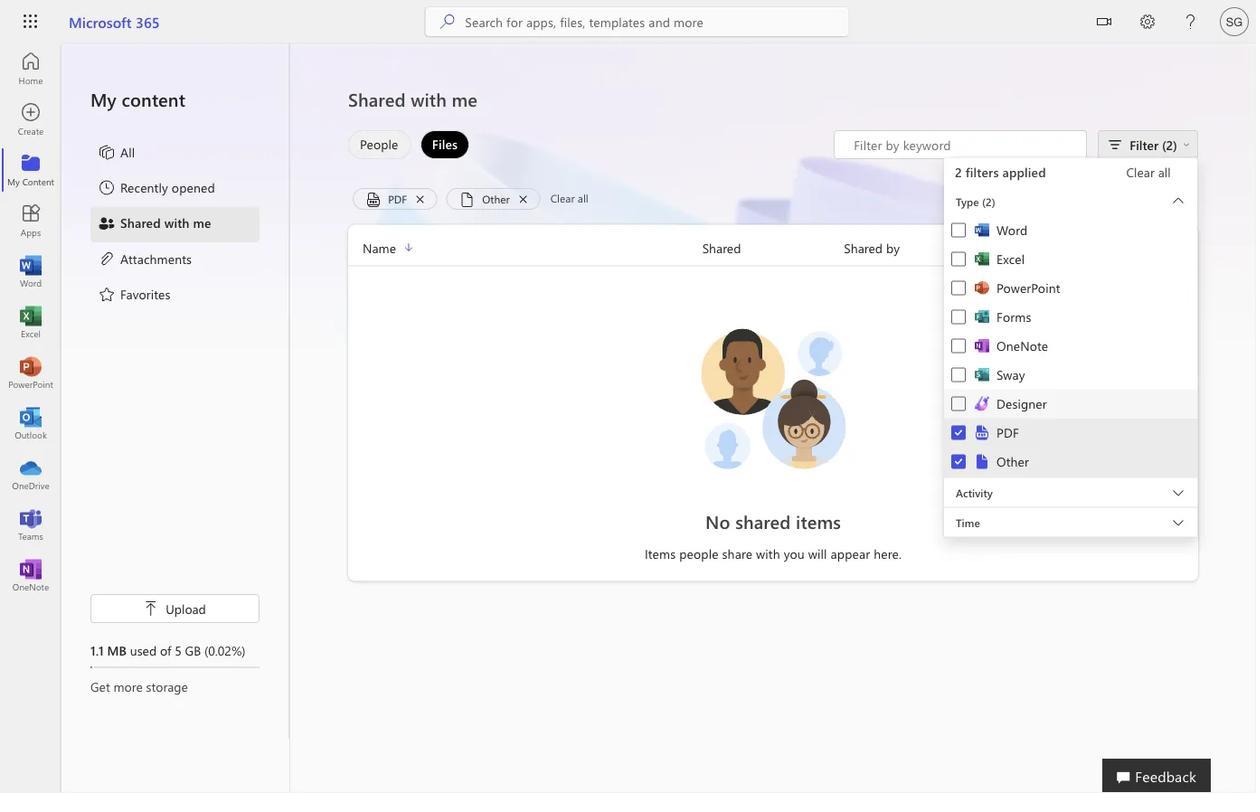 Task type: vqa. For each thing, say whether or not it's contained in the screenshot.
(5) to the top
no



Task type: locate. For each thing, give the bounding box(es) containing it.
onenote checkbox item
[[945, 332, 1198, 361]]

with inside status
[[756, 546, 781, 562]]

other checkbox item
[[945, 446, 1198, 477]]

0 horizontal spatial shared with me
[[120, 214, 211, 231]]

activity inside dropdown button
[[956, 485, 993, 500]]

mb
[[107, 642, 127, 659]]

excel
[[997, 251, 1025, 267]]

0 horizontal spatial pdf
[[388, 191, 407, 206]]

here.
[[874, 546, 902, 562]]

clear all button
[[1106, 158, 1192, 187], [545, 188, 594, 210]]

clear up name button
[[551, 191, 575, 205]]

status
[[834, 130, 1088, 159]]

items people share with you will appear here. status
[[561, 545, 986, 563]]

clear all button up name button
[[545, 188, 594, 210]]

1 vertical spatial pdf
[[997, 424, 1020, 441]]

0 horizontal spatial with
[[164, 214, 190, 231]]

1 vertical spatial clear all
[[551, 191, 589, 205]]

feedback button
[[1103, 759, 1211, 793]]

2 filters applied
[[955, 164, 1047, 180]]

1 vertical spatial (2)
[[983, 194, 996, 209]]

clear all button down filter
[[1106, 158, 1192, 187]]

0 horizontal spatial menu
[[90, 136, 260, 313]]

opened
[[172, 179, 215, 196]]

time
[[956, 515, 981, 530]]

excel checkbox item
[[945, 245, 1198, 274]]

shared with me down recently opened element
[[120, 214, 211, 231]]

filter
[[1130, 136, 1159, 153]]

1 vertical spatial all
[[578, 191, 589, 205]]


[[1097, 14, 1112, 29]]

items
[[796, 509, 841, 533]]

shared
[[736, 509, 791, 533]]

menu
[[90, 136, 260, 313], [945, 216, 1198, 477]]

word checkbox item
[[945, 216, 1198, 245]]

1 horizontal spatial shared with me
[[348, 87, 478, 111]]

powerpoint
[[997, 280, 1061, 296]]

(2) left 
[[1163, 136, 1178, 153]]

onenote image
[[22, 566, 40, 584]]

powerpoint checkbox item
[[945, 274, 1198, 303]]

with left you
[[756, 546, 781, 562]]

0 vertical spatial pdf
[[388, 191, 407, 206]]

activity inside "column header"
[[986, 239, 1028, 256]]

0 vertical spatial (2)
[[1163, 136, 1178, 153]]

0 vertical spatial clear all button
[[1106, 158, 1192, 187]]

1 vertical spatial clear all button
[[545, 188, 594, 210]]

people
[[360, 136, 399, 152]]

1 vertical spatial activity
[[956, 485, 993, 500]]

menu containing word
[[945, 216, 1198, 477]]

0 vertical spatial clear
[[1127, 164, 1155, 180]]

other down designer
[[997, 453, 1030, 470]]

my content left pane navigation navigation
[[62, 43, 290, 739]]

shared
[[348, 87, 406, 111], [120, 214, 161, 231], [703, 239, 741, 256], [844, 239, 883, 256]]

sway checkbox item
[[945, 361, 1198, 389]]

other button
[[446, 188, 541, 214]]

recently
[[120, 179, 168, 196]]

1 horizontal spatial (2)
[[1163, 136, 1178, 153]]

sg button
[[1213, 0, 1257, 43]]

shared by
[[844, 239, 900, 256]]

5
[[175, 642, 182, 659]]

all down "filter (2) " in the top of the page
[[1159, 164, 1171, 180]]

me down opened
[[193, 214, 211, 231]]

(0.02%)
[[204, 642, 246, 659]]

 upload
[[144, 600, 206, 617]]

with
[[411, 87, 447, 111], [164, 214, 190, 231], [756, 546, 781, 562]]

with inside menu
[[164, 214, 190, 231]]

navigation
[[0, 43, 62, 601]]

row
[[348, 237, 1199, 266]]

1 horizontal spatial menu
[[945, 216, 1198, 477]]

clear down filter
[[1127, 164, 1155, 180]]

none search field inside microsoft 365 'banner'
[[426, 7, 849, 36]]

pdf down designer
[[997, 424, 1020, 441]]

me up files
[[452, 87, 478, 111]]

0 vertical spatial other
[[482, 191, 510, 206]]

feedback
[[1136, 766, 1197, 786]]

all
[[1159, 164, 1171, 180], [578, 191, 589, 205]]

0 horizontal spatial (2)
[[983, 194, 996, 209]]

1 horizontal spatial all
[[1159, 164, 1171, 180]]

other up name button
[[482, 191, 510, 206]]

word image
[[22, 262, 40, 280]]

with up files
[[411, 87, 447, 111]]

menu containing all
[[90, 136, 260, 313]]

2 vertical spatial with
[[756, 546, 781, 562]]

0 vertical spatial shared with me
[[348, 87, 478, 111]]

excel image
[[22, 313, 40, 331]]

1 vertical spatial shared with me
[[120, 214, 211, 231]]

0 horizontal spatial clear
[[551, 191, 575, 205]]

appear
[[831, 546, 871, 562]]

favorites
[[120, 285, 171, 302]]

1 horizontal spatial clear all
[[1127, 164, 1171, 180]]

all element
[[98, 143, 135, 164]]

None search field
[[426, 7, 849, 36]]

more
[[114, 678, 143, 695]]

1 vertical spatial me
[[193, 214, 211, 231]]

pdf up name
[[388, 191, 407, 206]]

other
[[482, 191, 510, 206], [997, 453, 1030, 470]]

attachments
[[120, 250, 192, 267]]

storage
[[146, 678, 188, 695]]

shared inside shared with me element
[[120, 214, 161, 231]]

my
[[90, 87, 117, 111]]

shared inside button
[[844, 239, 883, 256]]

by
[[887, 239, 900, 256]]

clear all down filter
[[1127, 164, 1171, 180]]

tab list
[[344, 130, 474, 159]]

 button
[[1083, 0, 1126, 47]]

clear all up name button
[[551, 191, 589, 205]]

0 vertical spatial clear all
[[1127, 164, 1171, 180]]

with down recently opened
[[164, 214, 190, 231]]

all up name button
[[578, 191, 589, 205]]

shared with me up files
[[348, 87, 478, 111]]

1 horizontal spatial other
[[997, 453, 1030, 470]]

microsoft 365 banner
[[0, 0, 1257, 47]]

create image
[[22, 110, 40, 128]]

all
[[120, 143, 135, 160]]

items
[[645, 546, 676, 562]]

1 horizontal spatial pdf
[[997, 424, 1020, 441]]

me inside shared with me element
[[193, 214, 211, 231]]

activity
[[986, 239, 1028, 256], [956, 485, 993, 500]]

activity up time
[[956, 485, 993, 500]]

pdf
[[388, 191, 407, 206], [997, 424, 1020, 441]]

(2) right type
[[983, 194, 996, 209]]

(2)
[[1163, 136, 1178, 153], [983, 194, 996, 209]]

gb
[[185, 642, 201, 659]]

0 vertical spatial activity
[[986, 239, 1028, 256]]

onenote
[[997, 337, 1049, 354]]

clear all
[[1127, 164, 1171, 180], [551, 191, 589, 205]]


[[1183, 141, 1191, 148]]

0 horizontal spatial other
[[482, 191, 510, 206]]

sway
[[997, 366, 1026, 383]]

shared with me element
[[98, 214, 211, 235]]

0 vertical spatial me
[[452, 87, 478, 111]]

1 vertical spatial other
[[997, 453, 1030, 470]]

0 vertical spatial with
[[411, 87, 447, 111]]

activity down word
[[986, 239, 1028, 256]]

1 vertical spatial with
[[164, 214, 190, 231]]

shared with me
[[348, 87, 478, 111], [120, 214, 211, 231]]

clear
[[1127, 164, 1155, 180], [551, 191, 575, 205]]

name
[[363, 239, 396, 256]]

0 horizontal spatial me
[[193, 214, 211, 231]]

attachments element
[[98, 249, 192, 271]]

designer
[[997, 395, 1048, 412]]

2 horizontal spatial with
[[756, 546, 781, 562]]

Filter by keyword text field
[[852, 136, 1078, 154]]

0 horizontal spatial clear all
[[551, 191, 589, 205]]

0 horizontal spatial all
[[578, 191, 589, 205]]

shared by button
[[844, 237, 986, 258]]

(2) inside dropdown button
[[983, 194, 996, 209]]

me
[[452, 87, 478, 111], [193, 214, 211, 231]]



Task type: describe. For each thing, give the bounding box(es) containing it.
activity for activity dropdown button
[[956, 485, 993, 500]]

activity, column 4 of 4 column header
[[986, 237, 1199, 258]]

microsoft
[[69, 12, 132, 31]]

microsoft 365
[[69, 12, 160, 31]]

activity button
[[945, 478, 1198, 507]]

powerpoint image
[[22, 364, 40, 382]]

teams image
[[22, 516, 40, 534]]

1 horizontal spatial clear all button
[[1106, 158, 1192, 187]]

recently opened element
[[98, 178, 215, 200]]

my content image
[[22, 161, 40, 179]]

forms
[[997, 309, 1032, 325]]

onedrive image
[[22, 465, 40, 483]]

people tab
[[344, 130, 416, 159]]

people
[[680, 546, 719, 562]]

home image
[[22, 60, 40, 78]]

filter (2) 
[[1130, 136, 1191, 153]]

get more storage button
[[90, 678, 260, 696]]

recently opened
[[120, 179, 215, 196]]

1.1
[[90, 642, 104, 659]]

designer checkbox item
[[945, 389, 1198, 418]]

pdf inside checkbox item
[[997, 424, 1020, 441]]

row containing name
[[348, 237, 1199, 266]]

Search box. Suggestions appear as you type. search field
[[465, 7, 849, 36]]

of
[[160, 642, 171, 659]]

applied
[[1003, 164, 1047, 180]]

outlook image
[[22, 414, 40, 432]]

filters
[[966, 164, 999, 180]]

get
[[90, 678, 110, 695]]

type (2)
[[956, 194, 996, 209]]

shared inside shared "button"
[[703, 239, 741, 256]]

time button
[[945, 508, 1198, 537]]

activity for activity, column 4 of 4 "column header"
[[986, 239, 1028, 256]]

files
[[432, 136, 458, 152]]

(2) for filter
[[1163, 136, 1178, 153]]

type (2) button
[[945, 187, 1198, 216]]

share
[[722, 546, 753, 562]]

used
[[130, 642, 157, 659]]

no
[[706, 509, 731, 533]]

tab list containing people
[[344, 130, 474, 159]]

files tab
[[416, 130, 474, 159]]

upload
[[166, 600, 206, 617]]

sg
[[1227, 14, 1243, 28]]

no shared items
[[706, 509, 841, 533]]

word
[[997, 222, 1028, 238]]

1 horizontal spatial clear
[[1127, 164, 1155, 180]]

name button
[[348, 237, 703, 258]]


[[144, 602, 159, 616]]

1 horizontal spatial me
[[452, 87, 478, 111]]

(2) for type
[[983, 194, 996, 209]]

1 horizontal spatial with
[[411, 87, 447, 111]]

pdf inside button
[[388, 191, 407, 206]]

1.1 mb used of 5 gb (0.02%)
[[90, 642, 246, 659]]

1 vertical spatial clear
[[551, 191, 575, 205]]

apps image
[[22, 212, 40, 230]]

you
[[784, 546, 805, 562]]

pdf checkbox item
[[945, 418, 1198, 448]]

pdf button
[[353, 188, 437, 214]]

2
[[955, 164, 963, 180]]

0 horizontal spatial clear all button
[[545, 188, 594, 210]]

0 vertical spatial all
[[1159, 164, 1171, 180]]

365
[[136, 12, 160, 31]]

other inside button
[[482, 191, 510, 206]]

forms checkbox item
[[945, 303, 1198, 332]]

menu inside my content left pane navigation 'navigation'
[[90, 136, 260, 313]]

type
[[956, 194, 980, 209]]

empty state icon image
[[692, 317, 855, 480]]

will
[[809, 546, 828, 562]]

content
[[122, 87, 185, 111]]

other inside checkbox item
[[997, 453, 1030, 470]]

favorites element
[[98, 285, 171, 306]]

items people share with you will appear here.
[[645, 546, 902, 562]]

shared with me inside menu
[[120, 214, 211, 231]]

get more storage
[[90, 678, 188, 695]]

shared button
[[703, 237, 844, 258]]

no shared items status
[[561, 509, 986, 534]]

my content
[[90, 87, 185, 111]]



